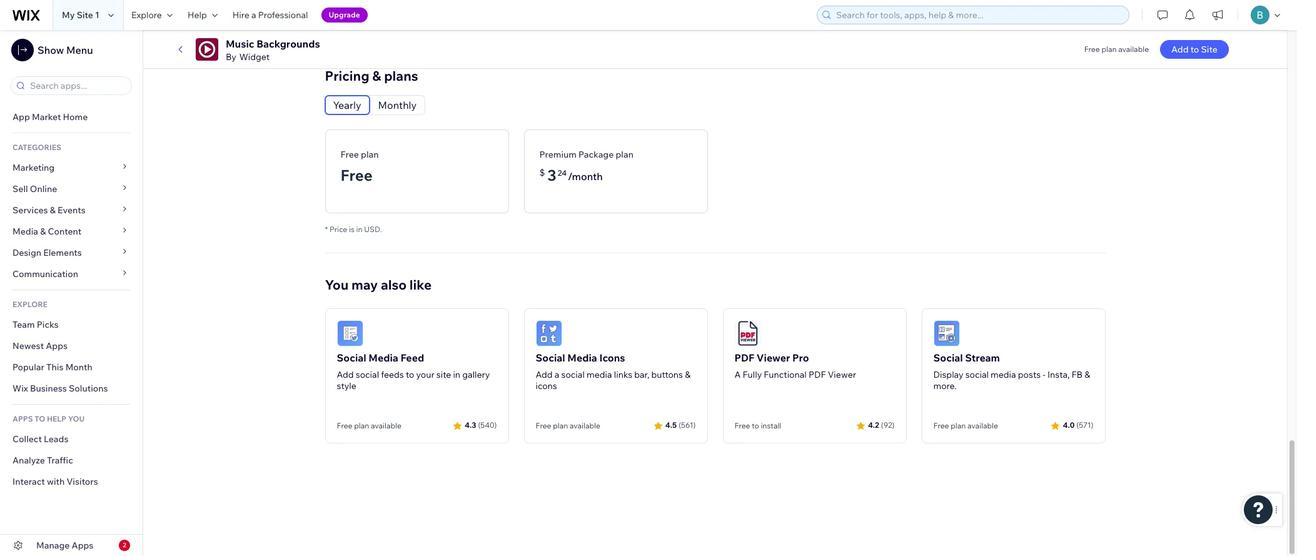 Task type: vqa. For each thing, say whether or not it's contained in the screenshot.
gallery
yes



Task type: locate. For each thing, give the bounding box(es) containing it.
& left plans on the left top
[[372, 67, 381, 84]]

free plan available
[[1084, 44, 1149, 54], [337, 421, 401, 430], [536, 421, 600, 430], [934, 421, 998, 430]]

social for social media feed
[[337, 351, 366, 364]]

2 social from the left
[[536, 351, 565, 364]]

0 vertical spatial a
[[251, 9, 256, 21]]

media & content link
[[0, 221, 143, 242]]

wix business solutions link
[[0, 378, 143, 399]]

social for social media icons
[[536, 351, 565, 364]]

2 horizontal spatial to
[[1191, 44, 1199, 55]]

apps for manage apps
[[72, 540, 93, 551]]

1 horizontal spatial pdf
[[809, 369, 826, 380]]

to
[[35, 414, 45, 423]]

available down social stream display social media posts - insta, fb & more.
[[968, 421, 998, 430]]

social down stream
[[966, 369, 989, 380]]

home
[[63, 111, 88, 123]]

interact with visitors link
[[0, 471, 143, 492]]

add inside button
[[1172, 44, 1189, 55]]

& right buttons
[[685, 369, 691, 380]]

24
[[558, 168, 567, 177]]

0 horizontal spatial a
[[251, 9, 256, 21]]

to
[[1191, 44, 1199, 55], [406, 369, 414, 380], [752, 421, 759, 430]]

add to site button
[[1160, 40, 1229, 59]]

2 vertical spatial to
[[752, 421, 759, 430]]

media inside social media feed add social feeds to your site in gallery style
[[369, 351, 398, 364]]

add for social media feed
[[337, 369, 354, 380]]

you
[[68, 414, 85, 423]]

design elements
[[13, 247, 82, 258]]

0 horizontal spatial social
[[337, 351, 366, 364]]

sell online link
[[0, 178, 143, 200]]

2 horizontal spatial media
[[567, 351, 597, 364]]

this
[[46, 362, 63, 373]]

social media feed logo image
[[337, 320, 363, 346]]

0 vertical spatial apps
[[46, 340, 68, 352]]

explore
[[13, 300, 47, 309]]

0 horizontal spatial site
[[77, 9, 93, 21]]

media for social media feed
[[369, 351, 398, 364]]

1
[[95, 9, 99, 21]]

feeds
[[381, 369, 404, 380]]

in inside social media feed add social feeds to your site in gallery style
[[453, 369, 460, 380]]

& left content
[[40, 226, 46, 237]]

apps up the this
[[46, 340, 68, 352]]

0 vertical spatial to
[[1191, 44, 1199, 55]]

social stream logo image
[[934, 320, 960, 346]]

add inside social media feed add social feeds to your site in gallery style
[[337, 369, 354, 380]]

1 horizontal spatial in
[[453, 369, 460, 380]]

social down social media feed logo
[[337, 351, 366, 364]]

apps
[[46, 340, 68, 352], [72, 540, 93, 551]]

business
[[30, 383, 67, 394]]

media
[[587, 369, 612, 380], [991, 369, 1016, 380]]

(92)
[[881, 420, 895, 430]]

0 horizontal spatial social
[[356, 369, 379, 380]]

pdf down pro
[[809, 369, 826, 380]]

to for add
[[1191, 44, 1199, 55]]

apps for newest apps
[[46, 340, 68, 352]]

social up display
[[934, 351, 963, 364]]

analyze traffic link
[[0, 450, 143, 471]]

traffic
[[47, 455, 73, 466]]

available for social media icons
[[570, 421, 600, 430]]

is
[[349, 224, 355, 234]]

0 vertical spatial pdf
[[735, 351, 754, 364]]

1 horizontal spatial a
[[555, 369, 559, 380]]

0 horizontal spatial add
[[337, 369, 354, 380]]

sidebar element
[[0, 30, 143, 556]]

analyze
[[13, 455, 45, 466]]

pdf
[[735, 351, 754, 364], [809, 369, 826, 380]]

/month
[[568, 170, 603, 182]]

a right hire
[[251, 9, 256, 21]]

sell
[[13, 183, 28, 195]]

media for social media icons
[[567, 351, 597, 364]]

1 vertical spatial site
[[1201, 44, 1218, 55]]

apps inside newest apps link
[[46, 340, 68, 352]]

viewer up "functional"
[[757, 351, 790, 364]]

0 vertical spatial in
[[356, 224, 363, 234]]

to inside button
[[1191, 44, 1199, 55]]

icons
[[599, 351, 625, 364]]

1 horizontal spatial add
[[536, 369, 553, 380]]

hire a professional
[[233, 9, 308, 21]]

social inside social stream display social media posts - insta, fb & more.
[[934, 351, 963, 364]]

1 social from the left
[[356, 369, 379, 380]]

& left 'events'
[[50, 205, 56, 216]]

media down icons
[[587, 369, 612, 380]]

a down 'social media icons logo' at bottom left
[[555, 369, 559, 380]]

leads
[[44, 433, 68, 445]]

available down feeds on the left
[[371, 421, 401, 430]]

2 horizontal spatial social
[[966, 369, 989, 380]]

social inside social stream display social media posts - insta, fb & more.
[[966, 369, 989, 380]]

manage apps
[[36, 540, 93, 551]]

media inside social media icons add a social media links bar, buttons & icons
[[567, 351, 597, 364]]

4.3 (540)
[[465, 420, 497, 430]]

apps right manage at the left bottom of page
[[72, 540, 93, 551]]

& inside "link"
[[50, 205, 56, 216]]

media up feeds on the left
[[369, 351, 398, 364]]

1 horizontal spatial social
[[561, 369, 585, 380]]

2 horizontal spatial add
[[1172, 44, 1189, 55]]

help
[[188, 9, 207, 21]]

install
[[761, 421, 781, 430]]

social left feeds on the left
[[356, 369, 379, 380]]

upgrade
[[329, 10, 360, 19]]

1 vertical spatial apps
[[72, 540, 93, 551]]

$
[[539, 167, 545, 178]]

plan inside free plan free
[[361, 149, 379, 160]]

1 media from the left
[[587, 369, 612, 380]]

1 horizontal spatial site
[[1201, 44, 1218, 55]]

1 social from the left
[[337, 351, 366, 364]]

0 horizontal spatial apps
[[46, 340, 68, 352]]

social right icons
[[561, 369, 585, 380]]

plan
[[1102, 44, 1117, 54], [361, 149, 379, 160], [616, 149, 634, 160], [354, 421, 369, 430], [553, 421, 568, 430], [951, 421, 966, 430]]

free plan free
[[341, 149, 379, 184]]

1 vertical spatial viewer
[[828, 369, 856, 380]]

media
[[13, 226, 38, 237], [369, 351, 398, 364], [567, 351, 597, 364]]

1 horizontal spatial apps
[[72, 540, 93, 551]]

popular this month link
[[0, 357, 143, 378]]

in
[[356, 224, 363, 234], [453, 369, 460, 380]]

& for content
[[40, 226, 46, 237]]

fully
[[743, 369, 762, 380]]

add
[[1172, 44, 1189, 55], [337, 369, 354, 380], [536, 369, 553, 380]]

* price is in usd.
[[325, 224, 382, 234]]

you may also like
[[325, 276, 432, 293]]

collect leads
[[13, 433, 68, 445]]

my
[[62, 9, 75, 21]]

0 horizontal spatial media
[[587, 369, 612, 380]]

services & events
[[13, 205, 86, 216]]

media left icons
[[567, 351, 597, 364]]

events
[[58, 205, 86, 216]]

& for plans
[[372, 67, 381, 84]]

in right is
[[356, 224, 363, 234]]

menu
[[66, 44, 93, 56]]

newest
[[13, 340, 44, 352]]

social inside social media feed add social feeds to your site in gallery style
[[337, 351, 366, 364]]

social inside social media icons add a social media links bar, buttons & icons
[[536, 351, 565, 364]]

services
[[13, 205, 48, 216]]

free to install
[[735, 421, 781, 430]]

3 social from the left
[[966, 369, 989, 380]]

site
[[436, 369, 451, 380]]

free plan available for social stream
[[934, 421, 998, 430]]

media inside social media icons add a social media links bar, buttons & icons
[[587, 369, 612, 380]]

4.3
[[465, 420, 476, 430]]

analyze traffic
[[13, 455, 73, 466]]

site
[[77, 9, 93, 21], [1201, 44, 1218, 55]]

0 horizontal spatial to
[[406, 369, 414, 380]]

professional
[[258, 9, 308, 21]]

social media icons add a social media links bar, buttons & icons
[[536, 351, 691, 391]]

social down 'social media icons logo' at bottom left
[[536, 351, 565, 364]]

3 social from the left
[[934, 351, 963, 364]]

0 horizontal spatial viewer
[[757, 351, 790, 364]]

1 vertical spatial a
[[555, 369, 559, 380]]

media left posts
[[991, 369, 1016, 380]]

pricing
[[325, 67, 369, 84]]

& right fb
[[1085, 369, 1090, 380]]

2 social from the left
[[561, 369, 585, 380]]

add inside social media icons add a social media links bar, buttons & icons
[[536, 369, 553, 380]]

available for social stream
[[968, 421, 998, 430]]

media & content
[[13, 226, 82, 237]]

(561)
[[679, 420, 696, 430]]

1 vertical spatial in
[[453, 369, 460, 380]]

0 horizontal spatial media
[[13, 226, 38, 237]]

a inside social media icons add a social media links bar, buttons & icons
[[555, 369, 559, 380]]

pdf viewer pro logo image
[[735, 320, 761, 346]]

social for social stream
[[934, 351, 963, 364]]

in right "site"
[[453, 369, 460, 380]]

2 horizontal spatial social
[[934, 351, 963, 364]]

& for events
[[50, 205, 56, 216]]

(571)
[[1077, 420, 1094, 430]]

2 media from the left
[[991, 369, 1016, 380]]

collect leads link
[[0, 428, 143, 450]]

0 horizontal spatial in
[[356, 224, 363, 234]]

Search apps... field
[[26, 77, 128, 94]]

available down social media icons add a social media links bar, buttons & icons on the bottom of the page
[[570, 421, 600, 430]]

1 horizontal spatial media
[[991, 369, 1016, 380]]

1 horizontal spatial to
[[752, 421, 759, 430]]

1 horizontal spatial social
[[536, 351, 565, 364]]

social inside social media feed add social feeds to your site in gallery style
[[356, 369, 379, 380]]

price
[[330, 224, 347, 234]]

social
[[356, 369, 379, 380], [561, 369, 585, 380], [966, 369, 989, 380]]

style
[[337, 380, 356, 391]]

marketing
[[13, 162, 55, 173]]

media up design
[[13, 226, 38, 237]]

1 horizontal spatial media
[[369, 351, 398, 364]]

pdf up a
[[735, 351, 754, 364]]

viewer right "functional"
[[828, 369, 856, 380]]

to inside social media feed add social feeds to your site in gallery style
[[406, 369, 414, 380]]

package
[[579, 149, 614, 160]]

1 vertical spatial pdf
[[809, 369, 826, 380]]

free
[[1084, 44, 1100, 54], [341, 149, 359, 160], [341, 166, 373, 184], [337, 421, 352, 430], [536, 421, 551, 430], [735, 421, 750, 430], [934, 421, 949, 430]]

1 vertical spatial to
[[406, 369, 414, 380]]



Task type: describe. For each thing, give the bounding box(es) containing it.
help
[[47, 414, 66, 423]]

premium package plan
[[539, 149, 634, 160]]

popular this month
[[13, 362, 92, 373]]

available left add to site button
[[1119, 44, 1149, 54]]

music backgrounds logo image
[[196, 38, 218, 61]]

services & events link
[[0, 200, 143, 221]]

1 horizontal spatial viewer
[[828, 369, 856, 380]]

manage
[[36, 540, 70, 551]]

marketing link
[[0, 157, 143, 178]]

content
[[48, 226, 82, 237]]

& inside social stream display social media posts - insta, fb & more.
[[1085, 369, 1090, 380]]

monthly
[[378, 99, 417, 111]]

sell online
[[13, 183, 57, 195]]

by
[[226, 51, 236, 63]]

elements
[[43, 247, 82, 258]]

your
[[416, 369, 435, 380]]

*
[[325, 224, 328, 234]]

stream
[[965, 351, 1000, 364]]

0 horizontal spatial pdf
[[735, 351, 754, 364]]

available for social media feed
[[371, 421, 401, 430]]

fb
[[1072, 369, 1083, 380]]

design elements link
[[0, 242, 143, 263]]

app market home link
[[0, 106, 143, 128]]

collect
[[13, 433, 42, 445]]

social stream display social media posts - insta, fb & more.
[[934, 351, 1090, 391]]

4.2 (92)
[[868, 420, 895, 430]]

design
[[13, 247, 41, 258]]

yearly
[[333, 99, 361, 111]]

my site 1
[[62, 9, 99, 21]]

visitors
[[67, 476, 98, 487]]

social media icons logo image
[[536, 320, 562, 346]]

add to site
[[1172, 44, 1218, 55]]

-
[[1043, 369, 1046, 380]]

team picks link
[[0, 314, 143, 335]]

more.
[[934, 380, 957, 391]]

upgrade button
[[321, 8, 368, 23]]

usd.
[[364, 224, 382, 234]]

apps to help you
[[13, 414, 85, 423]]

4.2
[[868, 420, 879, 430]]

free plan available for social media feed
[[337, 421, 401, 430]]

to for free
[[752, 421, 759, 430]]

interact with visitors
[[13, 476, 98, 487]]

2
[[123, 541, 126, 549]]

bar,
[[634, 369, 650, 380]]

pro
[[792, 351, 809, 364]]

app
[[13, 111, 30, 123]]

pricing & plans
[[325, 67, 418, 84]]

site inside button
[[1201, 44, 1218, 55]]

feed
[[401, 351, 424, 364]]

free plan available for social media icons
[[536, 421, 600, 430]]

Search for tools, apps, help & more... field
[[833, 6, 1125, 24]]

yearly button
[[325, 95, 369, 114]]

plans
[[384, 67, 418, 84]]

market
[[32, 111, 61, 123]]

show menu button
[[11, 39, 93, 61]]

wix
[[13, 383, 28, 394]]

media inside sidebar element
[[13, 226, 38, 237]]

links
[[614, 369, 632, 380]]

with
[[47, 476, 65, 487]]

show menu
[[38, 44, 93, 56]]

4.5 (561)
[[665, 420, 696, 430]]

also
[[381, 276, 407, 293]]

show
[[38, 44, 64, 56]]

icons
[[536, 380, 557, 391]]

gallery
[[462, 369, 490, 380]]

4.0
[[1063, 420, 1075, 430]]

newest apps link
[[0, 335, 143, 357]]

communication
[[13, 268, 80, 280]]

(540)
[[478, 420, 497, 430]]

0 vertical spatial site
[[77, 9, 93, 21]]

insta,
[[1048, 369, 1070, 380]]

team
[[13, 319, 35, 330]]

online
[[30, 183, 57, 195]]

picks
[[37, 319, 59, 330]]

add for social media icons
[[536, 369, 553, 380]]

help button
[[180, 0, 225, 30]]

apps
[[13, 414, 33, 423]]

& inside social media icons add a social media links bar, buttons & icons
[[685, 369, 691, 380]]

hire
[[233, 9, 249, 21]]

$ 3 24 /month
[[539, 166, 603, 184]]

display
[[934, 369, 964, 380]]

0 vertical spatial viewer
[[757, 351, 790, 364]]

premium
[[539, 149, 577, 160]]

media inside social stream display social media posts - insta, fb & more.
[[991, 369, 1016, 380]]

hire a professional link
[[225, 0, 316, 30]]

solutions
[[69, 383, 108, 394]]

widget
[[239, 51, 270, 63]]

you
[[325, 276, 349, 293]]

social inside social media icons add a social media links bar, buttons & icons
[[561, 369, 585, 380]]

communication link
[[0, 263, 143, 285]]

3
[[548, 166, 557, 184]]

newest apps
[[13, 340, 68, 352]]



